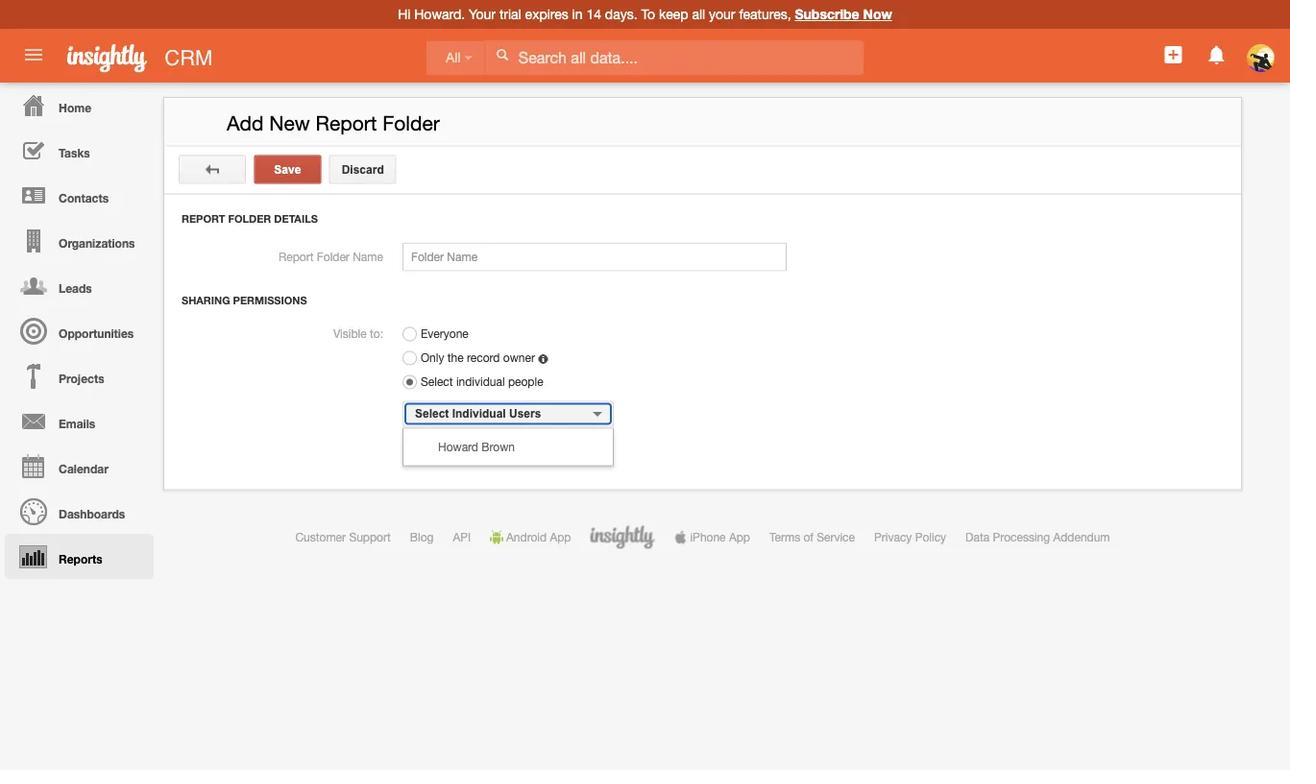 Task type: describe. For each thing, give the bounding box(es) containing it.
all link
[[427, 41, 485, 75]]

dashboards link
[[5, 489, 154, 534]]

support
[[349, 531, 391, 544]]

record
[[467, 351, 500, 365]]

all
[[446, 50, 461, 65]]

howard brown
[[438, 441, 515, 454]]

hi howard. your trial expires in 14 days. to keep all your features, subscribe now
[[398, 6, 893, 22]]

privacy policy
[[875, 531, 947, 544]]

trial
[[500, 6, 522, 22]]

service
[[817, 531, 855, 544]]

subscribe
[[795, 6, 860, 22]]

folder for report folder name
[[317, 250, 350, 264]]

data processing addendum
[[966, 531, 1111, 544]]

new
[[269, 111, 310, 135]]

of
[[804, 531, 814, 544]]

contacts
[[59, 191, 109, 205]]

report for report folder name
[[279, 250, 314, 264]]

api
[[453, 531, 471, 544]]

tasks link
[[5, 128, 154, 173]]

terms of service
[[770, 531, 855, 544]]

report for report folder details
[[182, 213, 225, 225]]

report folder name
[[279, 250, 383, 264]]

data processing addendum link
[[966, 531, 1111, 544]]

14
[[587, 6, 602, 22]]

visible
[[333, 327, 367, 340]]

reports link
[[5, 534, 154, 579]]

iphone app
[[690, 531, 750, 544]]

blog link
[[410, 531, 434, 544]]

the
[[448, 351, 464, 365]]

discard button
[[329, 155, 397, 184]]

details
[[274, 213, 318, 225]]

howard brown link
[[404, 435, 613, 460]]

select for select individual users
[[415, 407, 449, 420]]

this record will only be visible to its creator and administrators. image
[[538, 355, 548, 364]]

app for android app
[[550, 531, 571, 544]]

discard
[[342, 163, 384, 176]]

features,
[[739, 6, 791, 22]]

hi
[[398, 6, 411, 22]]

owner
[[503, 351, 535, 365]]

customer support link
[[295, 531, 391, 544]]

opportunities
[[59, 327, 134, 340]]

sharing permissions
[[182, 295, 307, 307]]

home
[[59, 101, 91, 114]]

terms of service link
[[770, 531, 855, 544]]

expires
[[525, 6, 569, 22]]

privacy
[[875, 531, 912, 544]]

only the record owner
[[421, 351, 535, 365]]

emails link
[[5, 399, 154, 444]]

api link
[[453, 531, 471, 544]]

0 vertical spatial report
[[316, 111, 377, 135]]

subscribe now link
[[795, 6, 893, 22]]

save
[[274, 163, 301, 176]]

privacy policy link
[[875, 531, 947, 544]]

keep
[[659, 6, 689, 22]]

leads link
[[5, 263, 154, 308]]

crm
[[165, 45, 213, 70]]

app for iphone app
[[729, 531, 750, 544]]

Folder Name text field
[[403, 243, 787, 271]]



Task type: vqa. For each thing, say whether or not it's contained in the screenshot.
Projects 'link'
yes



Task type: locate. For each thing, give the bounding box(es) containing it.
0 vertical spatial select
[[421, 375, 453, 389]]

folder
[[383, 111, 440, 135], [228, 213, 271, 225], [317, 250, 350, 264]]

addendum
[[1054, 531, 1111, 544]]

contacts link
[[5, 173, 154, 218]]

organizations link
[[5, 218, 154, 263]]

customer
[[295, 531, 346, 544]]

tasks
[[59, 146, 90, 160]]

android app
[[507, 531, 571, 544]]

app
[[550, 531, 571, 544], [729, 531, 750, 544]]

data
[[966, 531, 990, 544]]

0 horizontal spatial report
[[182, 213, 225, 225]]

select individual users
[[415, 407, 541, 420]]

calendar link
[[5, 444, 154, 489]]

0 vertical spatial folder
[[383, 111, 440, 135]]

select down 'only' at the top left
[[421, 375, 453, 389]]

days.
[[605, 6, 638, 22]]

customer support
[[295, 531, 391, 544]]

now
[[863, 6, 893, 22]]

terms
[[770, 531, 801, 544]]

report up discard
[[316, 111, 377, 135]]

sharing
[[182, 295, 230, 307]]

organizations
[[59, 236, 135, 250]]

1 horizontal spatial folder
[[317, 250, 350, 264]]

2 horizontal spatial folder
[[383, 111, 440, 135]]

2 vertical spatial folder
[[317, 250, 350, 264]]

home link
[[5, 83, 154, 128]]

leads
[[59, 282, 92, 295]]

blog
[[410, 531, 434, 544]]

notifications image
[[1206, 43, 1229, 66]]

name
[[353, 250, 383, 264]]

calendar
[[59, 462, 108, 476]]

0 horizontal spatial app
[[550, 531, 571, 544]]

folder up discard
[[383, 111, 440, 135]]

brown
[[482, 441, 515, 454]]

1 vertical spatial select
[[415, 407, 449, 420]]

app right android
[[550, 531, 571, 544]]

your
[[709, 6, 736, 22]]

projects
[[59, 372, 104, 385]]

folder for report folder details
[[228, 213, 271, 225]]

0 horizontal spatial folder
[[228, 213, 271, 225]]

howard.
[[414, 6, 465, 22]]

navigation containing home
[[0, 83, 154, 579]]

select up howard
[[415, 407, 449, 420]]

android
[[507, 531, 547, 544]]

individual
[[456, 375, 505, 389]]

add
[[227, 111, 264, 135]]

opportunities link
[[5, 308, 154, 354]]

None radio
[[403, 327, 417, 342], [403, 375, 417, 390], [403, 327, 417, 342], [403, 375, 417, 390]]

report down back image
[[182, 213, 225, 225]]

app right iphone
[[729, 531, 750, 544]]

processing
[[993, 531, 1050, 544]]

1 horizontal spatial app
[[729, 531, 750, 544]]

1 horizontal spatial report
[[279, 250, 314, 264]]

dashboards
[[59, 507, 125, 521]]

Search all data.... text field
[[485, 40, 864, 75]]

report down details
[[279, 250, 314, 264]]

to:
[[370, 327, 383, 340]]

2 vertical spatial report
[[279, 250, 314, 264]]

individual
[[452, 407, 506, 420]]

reports
[[59, 553, 102, 566]]

add new report folder
[[227, 111, 440, 135]]

emails
[[59, 417, 95, 431]]

navigation
[[0, 83, 154, 579]]

android app link
[[490, 531, 571, 544]]

back image
[[206, 163, 219, 176]]

1 vertical spatial folder
[[228, 213, 271, 225]]

users
[[509, 407, 541, 420]]

2 app from the left
[[729, 531, 750, 544]]

people
[[508, 375, 544, 389]]

1 app from the left
[[550, 531, 571, 544]]

to
[[641, 6, 655, 22]]

projects link
[[5, 354, 154, 399]]

select individual people
[[421, 375, 544, 389]]

folder left details
[[228, 213, 271, 225]]

Only the record owner radio
[[403, 351, 417, 366]]

in
[[572, 6, 583, 22]]

iphone app link
[[674, 531, 750, 544]]

howard
[[438, 441, 479, 454]]

folder left 'name'
[[317, 250, 350, 264]]

your
[[469, 6, 496, 22]]

select for select individual people
[[421, 375, 453, 389]]

select individual users button
[[403, 401, 614, 427]]

white image
[[496, 48, 509, 62]]

policy
[[915, 531, 947, 544]]

2 horizontal spatial report
[[316, 111, 377, 135]]

permissions
[[233, 295, 307, 307]]

only
[[421, 351, 444, 365]]

visible to:
[[333, 327, 383, 340]]

iphone
[[690, 531, 726, 544]]

all
[[692, 6, 705, 22]]

1 vertical spatial report
[[182, 213, 225, 225]]

select inside 'button'
[[415, 407, 449, 420]]

save button
[[254, 155, 321, 184]]

report folder details
[[182, 213, 318, 225]]



